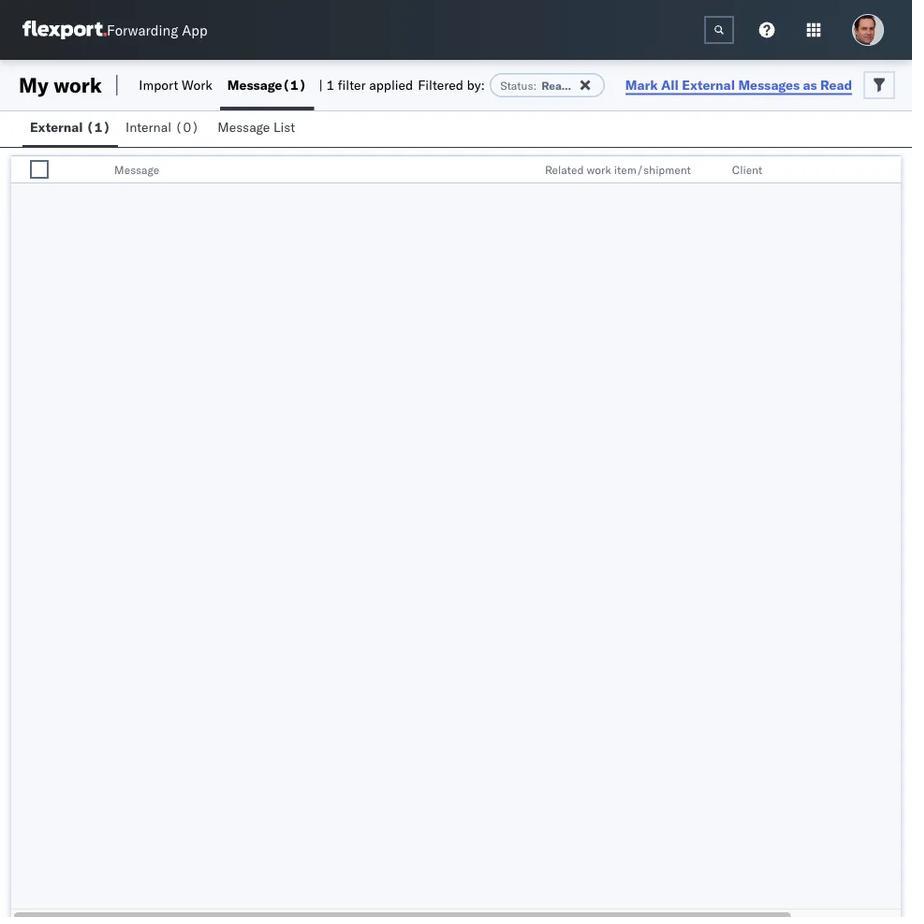 Task type: describe. For each thing, give the bounding box(es) containing it.
internal (0) button
[[118, 110, 210, 147]]

message list button
[[210, 110, 306, 147]]

filter
[[338, 77, 366, 93]]

forwarding app link
[[22, 21, 208, 39]]

message for list
[[218, 119, 270, 135]]

| 1 filter applied filtered by:
[[319, 77, 485, 93]]

read
[[820, 76, 852, 93]]

as
[[803, 76, 817, 93]]

filtered
[[418, 77, 463, 93]]

(0)
[[175, 119, 199, 135]]

internal (0)
[[126, 119, 199, 135]]

messages
[[738, 76, 800, 93]]

status
[[500, 78, 533, 92]]

resize handle column header for related work item/shipment
[[700, 156, 723, 184]]

import work button
[[131, 60, 220, 110]]

mark all external messages as read
[[625, 76, 852, 93]]

applied
[[369, 77, 413, 93]]

list
[[273, 119, 295, 135]]

|
[[319, 77, 323, 93]]

message (1)
[[227, 77, 307, 93]]

(1) for external (1)
[[86, 119, 111, 135]]

forwarding
[[107, 21, 178, 39]]

1 resize handle column header from the left
[[45, 156, 67, 184]]

resize handle column header for message
[[513, 156, 536, 184]]

work for my
[[54, 72, 102, 98]]

mark
[[625, 76, 658, 93]]

by:
[[467, 77, 485, 93]]



Task type: vqa. For each thing, say whether or not it's contained in the screenshot.
Summary
no



Task type: locate. For each thing, give the bounding box(es) containing it.
1
[[326, 77, 334, 93]]

2 vertical spatial message
[[114, 162, 159, 177]]

app
[[182, 21, 208, 39]]

0 horizontal spatial work
[[54, 72, 102, 98]]

:
[[533, 78, 537, 92]]

0 vertical spatial external
[[682, 76, 735, 93]]

message inside "button"
[[218, 119, 270, 135]]

1 horizontal spatial (1)
[[282, 77, 307, 93]]

(1) left internal
[[86, 119, 111, 135]]

None checkbox
[[30, 160, 49, 179]]

my work
[[19, 72, 102, 98]]

external (1) button
[[22, 110, 118, 147]]

message up message list
[[227, 77, 282, 93]]

None text field
[[704, 16, 734, 44]]

0 vertical spatial message
[[227, 77, 282, 93]]

message list
[[218, 119, 295, 135]]

2 resize handle column header from the left
[[513, 156, 536, 184]]

status :
[[500, 78, 537, 92]]

0 vertical spatial (1)
[[282, 77, 307, 93]]

related
[[545, 162, 584, 177]]

my
[[19, 72, 49, 98]]

flexport. image
[[22, 21, 107, 39]]

work
[[54, 72, 102, 98], [587, 162, 611, 177]]

import
[[139, 77, 178, 93]]

resize handle column header
[[45, 156, 67, 184], [513, 156, 536, 184], [700, 156, 723, 184], [888, 156, 910, 184]]

message left list
[[218, 119, 270, 135]]

1 vertical spatial work
[[587, 162, 611, 177]]

1 horizontal spatial work
[[587, 162, 611, 177]]

work right related
[[587, 162, 611, 177]]

work for related
[[587, 162, 611, 177]]

1 vertical spatial message
[[218, 119, 270, 135]]

0 vertical spatial work
[[54, 72, 102, 98]]

external right all
[[682, 76, 735, 93]]

external (1)
[[30, 119, 111, 135]]

import work
[[139, 77, 212, 93]]

3 resize handle column header from the left
[[700, 156, 723, 184]]

external inside button
[[30, 119, 83, 135]]

0 horizontal spatial external
[[30, 119, 83, 135]]

message for (1)
[[227, 77, 282, 93]]

message
[[227, 77, 282, 93], [218, 119, 270, 135], [114, 162, 159, 177]]

all
[[661, 76, 679, 93]]

(1) for message (1)
[[282, 77, 307, 93]]

message down internal
[[114, 162, 159, 177]]

0 horizontal spatial (1)
[[86, 119, 111, 135]]

forwarding app
[[107, 21, 208, 39]]

4 resize handle column header from the left
[[888, 156, 910, 184]]

1 horizontal spatial external
[[682, 76, 735, 93]]

client
[[732, 162, 763, 177]]

1 vertical spatial external
[[30, 119, 83, 135]]

external down my work
[[30, 119, 83, 135]]

work up the external (1)
[[54, 72, 102, 98]]

internal
[[126, 119, 171, 135]]

(1) inside button
[[86, 119, 111, 135]]

1 vertical spatial (1)
[[86, 119, 111, 135]]

resize handle column header for client
[[888, 156, 910, 184]]

work
[[182, 77, 212, 93]]

external
[[682, 76, 735, 93], [30, 119, 83, 135]]

related work item/shipment
[[545, 162, 691, 177]]

(1) left |
[[282, 77, 307, 93]]

item/shipment
[[614, 162, 691, 177]]

(1)
[[282, 77, 307, 93], [86, 119, 111, 135]]



